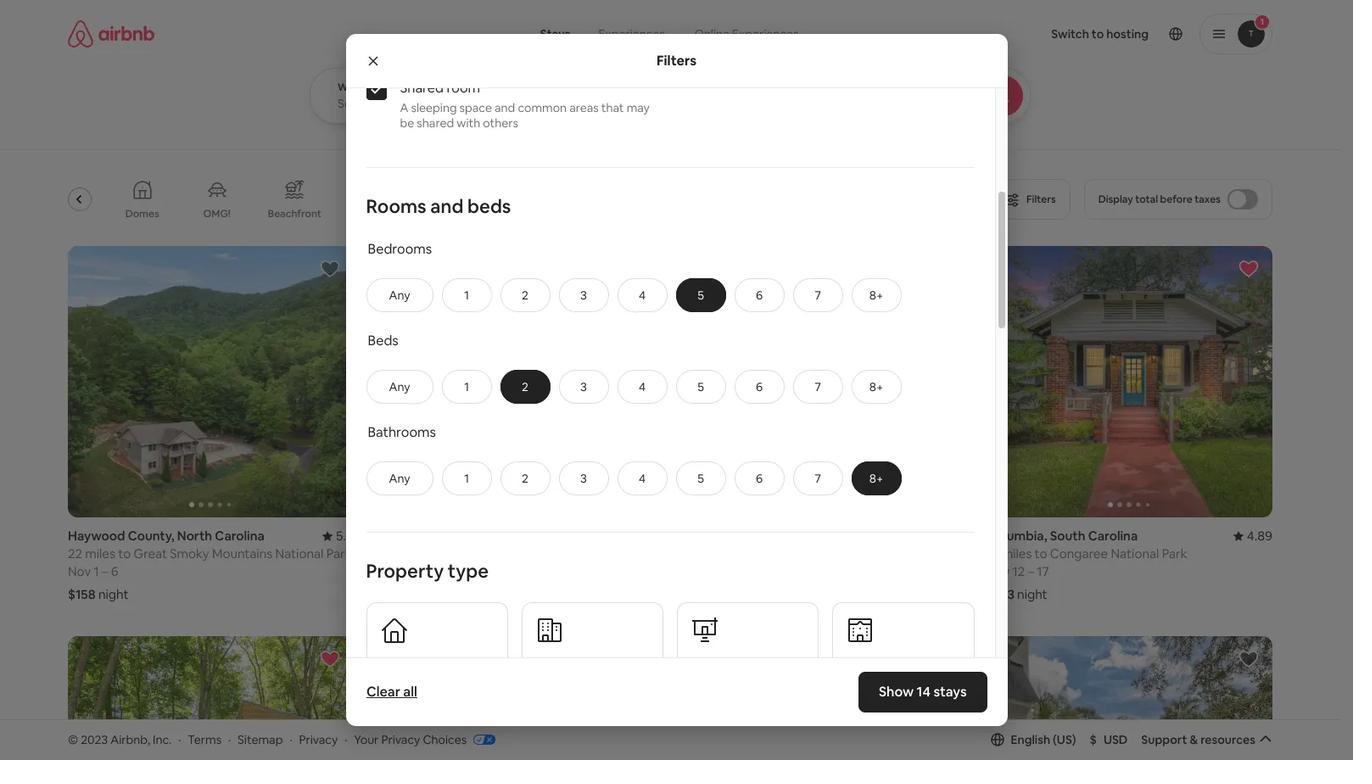 Task type: vqa. For each thing, say whether or not it's contained in the screenshot.
Bring
no



Task type: locate. For each thing, give the bounding box(es) containing it.
common
[[518, 100, 567, 115]]

7
[[815, 287, 821, 303], [815, 379, 821, 394], [815, 471, 821, 486]]

1 3 button from the top
[[559, 278, 609, 312]]

any element down "bathrooms"
[[384, 471, 415, 486]]

your privacy choices
[[354, 732, 467, 747]]

0 vertical spatial 5 button
[[676, 278, 726, 312]]

1 horizontal spatial national
[[1111, 546, 1159, 562]]

terms link
[[188, 732, 222, 747]]

6 for bathrooms
[[756, 471, 763, 486]]

privacy right your
[[381, 732, 420, 747]]

any button up "bathrooms"
[[366, 370, 433, 404]]

support & resources button
[[1141, 732, 1273, 747]]

2 8+ button from the top
[[851, 370, 901, 404]]

nov
[[68, 563, 91, 580], [374, 563, 397, 580], [987, 563, 1010, 580]]

1 vertical spatial 17
[[1037, 563, 1049, 580]]

1 carolina from the left
[[215, 528, 264, 544]]

2 horizontal spatial –
[[1028, 563, 1034, 580]]

1 vertical spatial show
[[879, 683, 914, 701]]

3 4 from the top
[[639, 471, 646, 486]]

and
[[495, 100, 515, 115], [430, 194, 463, 218]]

0 horizontal spatial columbia,
[[714, 528, 775, 544]]

any down the "bedrooms"
[[389, 287, 410, 303]]

property type
[[366, 559, 489, 583]]

1 vertical spatial 6 button
[[734, 370, 784, 404]]

2 any element from the top
[[384, 379, 415, 394]]

haywood
[[68, 528, 125, 544]]

sleeping
[[411, 100, 457, 115]]

0 horizontal spatial south
[[778, 528, 813, 544]]

8+ for bedrooms
[[869, 287, 883, 303]]

nov down 22
[[68, 563, 91, 580]]

0 horizontal spatial and
[[430, 194, 463, 218]]

0 vertical spatial 6 button
[[734, 278, 784, 312]]

5 button for beds
[[676, 370, 726, 404]]

2 7 button from the top
[[793, 370, 843, 404]]

1 2 from the top
[[522, 287, 529, 303]]

nov left 12
[[987, 563, 1010, 580]]

1 vertical spatial any element
[[384, 379, 415, 394]]

2 vertical spatial 4 button
[[617, 461, 667, 495]]

miles up 12
[[1002, 546, 1032, 562]]

2 3 button from the top
[[559, 370, 609, 404]]

0 vertical spatial 2
[[522, 287, 529, 303]]

3 5 button from the top
[[676, 461, 726, 495]]

0 vertical spatial any button
[[366, 278, 433, 312]]

2 – from the left
[[417, 563, 424, 580]]

columbia,
[[714, 528, 775, 544], [987, 528, 1047, 544]]

show for show map
[[631, 657, 662, 672]]

17 right 12
[[1037, 563, 1049, 580]]

show inside button
[[631, 657, 662, 672]]

2 vertical spatial 8+
[[869, 471, 883, 486]]

1 night from the left
[[98, 586, 129, 602]]

park
[[326, 546, 352, 562], [1162, 546, 1187, 562]]

carolina inside haywood county, north carolina 22 miles to great smoky mountains national park nov 1 – 6 $158 night
[[215, 528, 264, 544]]

0 horizontal spatial show
[[631, 657, 662, 672]]

profile element
[[840, 0, 1273, 68]]

1 north from the left
[[177, 528, 212, 544]]

1 national from the left
[[275, 546, 324, 562]]

2 to from the left
[[1035, 546, 1047, 562]]

0 vertical spatial any
[[389, 287, 410, 303]]

any element down the "bedrooms"
[[384, 287, 415, 303]]

space
[[459, 100, 492, 115]]

1 horizontal spatial –
[[417, 563, 424, 580]]

1 horizontal spatial privacy
[[381, 732, 420, 747]]

north up smoky
[[177, 528, 212, 544]]

3 – from the left
[[1028, 563, 1034, 580]]

2 vertical spatial 6 button
[[734, 461, 784, 495]]

0 horizontal spatial park
[[326, 546, 352, 562]]

0 vertical spatial any element
[[384, 287, 415, 303]]

7 for bedrooms
[[815, 287, 821, 303]]

1 vertical spatial 3
[[580, 379, 587, 394]]

2 miles from the left
[[1002, 546, 1032, 562]]

national down 5.0 out of 5 average rating image
[[275, 546, 324, 562]]

2 vertical spatial 7 button
[[793, 461, 843, 495]]

1 8+ from the top
[[869, 287, 883, 303]]

what can we help you find? tab list
[[527, 17, 680, 51]]

2 vertical spatial 7
[[815, 471, 821, 486]]

2 6 button from the top
[[734, 370, 784, 404]]

0 horizontal spatial privacy
[[299, 732, 338, 747]]

1 button for beds
[[442, 370, 492, 404]]

1 3 from the top
[[580, 287, 587, 303]]

1 horizontal spatial and
[[495, 100, 515, 115]]

1 vertical spatial 8+ button
[[851, 370, 901, 404]]

any down "bathrooms"
[[389, 471, 410, 486]]

3 for beds
[[580, 379, 587, 394]]

online experiences
[[695, 26, 799, 42]]

remove from wishlist: asheville, north carolina image
[[320, 649, 340, 669]]

any element
[[384, 287, 415, 303], [384, 379, 415, 394], [384, 471, 415, 486]]

1 button for bathrooms
[[442, 461, 492, 495]]

1 vertical spatial any
[[389, 379, 410, 394]]

1 horizontal spatial north
[[434, 528, 469, 544]]

2 7 from the top
[[815, 379, 821, 394]]

0 vertical spatial 7 button
[[793, 278, 843, 312]]

views
[[64, 207, 91, 220]]

and right space
[[495, 100, 515, 115]]

any button down "bathrooms"
[[366, 461, 433, 495]]

countryside
[[509, 207, 568, 221]]

and left beds
[[430, 194, 463, 218]]

3 any from the top
[[389, 471, 410, 486]]

1 vertical spatial 4 button
[[617, 370, 667, 404]]

0 vertical spatial 5
[[698, 287, 704, 303]]

3
[[580, 287, 587, 303], [580, 379, 587, 394], [580, 471, 587, 486]]

to
[[118, 546, 131, 562], [1035, 546, 1047, 562]]

usd
[[1104, 732, 1128, 747]]

1 any element from the top
[[384, 287, 415, 303]]

1 8+ element from the top
[[869, 287, 883, 303]]

south
[[778, 528, 813, 544], [1050, 528, 1086, 544]]

5 button
[[676, 278, 726, 312], [676, 370, 726, 404], [676, 461, 726, 495]]

1 vertical spatial 5
[[698, 379, 704, 394]]

· left your
[[345, 732, 347, 747]]

1 horizontal spatial experiences
[[732, 26, 799, 42]]

6 for beds
[[756, 379, 763, 394]]

0 vertical spatial 1 button
[[442, 278, 492, 312]]

columbia, up 12
[[987, 528, 1047, 544]]

3 nov from the left
[[987, 563, 1010, 580]]

any element up "bathrooms"
[[384, 379, 415, 394]]

group
[[20, 166, 982, 232], [68, 246, 354, 518], [374, 246, 660, 518], [680, 246, 966, 518], [987, 246, 1273, 518], [68, 636, 354, 760], [374, 636, 660, 760], [680, 636, 966, 760], [987, 636, 1273, 760]]

any element for bedrooms
[[384, 287, 415, 303]]

any up "bathrooms"
[[389, 379, 410, 394]]

privacy left your
[[299, 732, 338, 747]]

– right 26
[[417, 563, 424, 580]]

2 4 from the top
[[639, 379, 646, 394]]

may
[[627, 100, 650, 115]]

1 horizontal spatial columbia,
[[987, 528, 1047, 544]]

© 2023 airbnb, inc. ·
[[68, 732, 181, 747]]

nov inside nov 26 – dec 1 $380 night
[[374, 563, 397, 580]]

3 3 button from the top
[[559, 461, 609, 495]]

national right congaree
[[1111, 546, 1159, 562]]

4 night from the left
[[1017, 586, 1047, 602]]

1 horizontal spatial show
[[879, 683, 914, 701]]

2 button
[[500, 278, 550, 312], [500, 370, 550, 404], [500, 461, 550, 495]]

sitemap link
[[238, 732, 283, 747]]

– inside nov 26 – dec 1 $380 night
[[417, 563, 424, 580]]

1 vertical spatial 4
[[639, 379, 646, 394]]

· right inc.
[[178, 732, 181, 747]]

night down 12
[[1017, 586, 1047, 602]]

3 2 button from the top
[[500, 461, 550, 495]]

8+ button for beds
[[851, 370, 901, 404]]

1 button
[[442, 278, 492, 312], [442, 370, 492, 404], [442, 461, 492, 495]]

1 horizontal spatial park
[[1162, 546, 1187, 562]]

4 button for bathrooms
[[617, 461, 667, 495]]

0 horizontal spatial to
[[118, 546, 131, 562]]

national
[[275, 546, 324, 562], [1111, 546, 1159, 562]]

1 horizontal spatial south
[[1050, 528, 1086, 544]]

2 vertical spatial 8+ button
[[851, 461, 901, 495]]

north inside haywood county, north carolina 22 miles to great smoky mountains national park nov 1 – 6 $158 night
[[177, 528, 212, 544]]

2 vertical spatial 3 button
[[559, 461, 609, 495]]

stays tab panel
[[310, 68, 1077, 124]]

1 5 from the top
[[698, 287, 704, 303]]

4.99 out of 5 average rating image
[[927, 528, 966, 544]]

6 button for bedrooms
[[734, 278, 784, 312]]

2 2 from the top
[[522, 379, 529, 394]]

beds
[[467, 194, 511, 218]]

terms · sitemap · privacy
[[188, 732, 338, 747]]

2 5 from the top
[[698, 379, 704, 394]]

experiences up filters
[[599, 26, 665, 42]]

omg!
[[203, 207, 231, 221]]

english
[[1011, 732, 1050, 747]]

carolina inside columbia, south carolina 17 miles to congaree national park nov 12 – 17 $103 night
[[1088, 528, 1138, 544]]

6 button for bathrooms
[[734, 461, 784, 495]]

3 8+ button from the top
[[851, 461, 901, 495]]

2 park from the left
[[1162, 546, 1187, 562]]

0 vertical spatial 2 button
[[500, 278, 550, 312]]

1 vertical spatial 8+
[[869, 379, 883, 394]]

2 any button from the top
[[366, 370, 433, 404]]

0 vertical spatial 8+ button
[[851, 278, 901, 312]]

0 horizontal spatial nov
[[68, 563, 91, 580]]

1 7 button from the top
[[793, 278, 843, 312]]

0 horizontal spatial north
[[177, 528, 212, 544]]

·
[[178, 732, 181, 747], [228, 732, 231, 747], [290, 732, 292, 747], [345, 732, 347, 747]]

mountains
[[212, 546, 272, 562]]

0 vertical spatial 8+
[[869, 287, 883, 303]]

2 columbia, from the left
[[987, 528, 1047, 544]]

2 vertical spatial 2 button
[[500, 461, 550, 495]]

2 8+ from the top
[[869, 379, 883, 394]]

2 2 button from the top
[[500, 370, 550, 404]]

3 any button from the top
[[366, 461, 433, 495]]

miles down the haywood
[[85, 546, 115, 562]]

night right $250
[[713, 586, 743, 602]]

2 vertical spatial 3
[[580, 471, 587, 486]]

1 8+ button from the top
[[851, 278, 901, 312]]

– down the haywood
[[102, 563, 108, 580]]

1 park from the left
[[326, 546, 352, 562]]

4 carolina from the left
[[1088, 528, 1138, 544]]

english (us)
[[1011, 732, 1076, 747]]

any button for bedrooms
[[366, 278, 433, 312]]

1 vertical spatial 3 button
[[559, 370, 609, 404]]

2 5 button from the top
[[676, 370, 726, 404]]

1 horizontal spatial miles
[[1002, 546, 1032, 562]]

any button down the "bedrooms"
[[366, 278, 433, 312]]

room
[[447, 79, 480, 97]]

1 4 button from the top
[[617, 278, 667, 312]]

1 vertical spatial 2
[[522, 379, 529, 394]]

3 button for bedrooms
[[559, 278, 609, 312]]

5 button for bathrooms
[[676, 461, 726, 495]]

–
[[102, 563, 108, 580], [417, 563, 424, 580], [1028, 563, 1034, 580]]

airbnb,
[[111, 732, 150, 747]]

2 vertical spatial any button
[[366, 461, 433, 495]]

remove from wishlist: columbia, south carolina image
[[1239, 259, 1259, 279]]

2 privacy from the left
[[381, 732, 420, 747]]

1 miles from the left
[[85, 546, 115, 562]]

3 6 button from the top
[[734, 461, 784, 495]]

4 for beds
[[639, 379, 646, 394]]

show
[[631, 657, 662, 672], [879, 683, 914, 701]]

park inside columbia, south carolina 17 miles to congaree national park nov 12 – 17 $103 night
[[1162, 546, 1187, 562]]

2 vertical spatial 1 button
[[442, 461, 492, 495]]

· right terms on the left bottom
[[228, 732, 231, 747]]

1 vertical spatial 7 button
[[793, 370, 843, 404]]

$158
[[68, 586, 96, 602]]

show left map
[[631, 657, 662, 672]]

2 vertical spatial 4
[[639, 471, 646, 486]]

1 1 button from the top
[[442, 278, 492, 312]]

rooms and beds
[[366, 194, 511, 218]]

6 button
[[734, 278, 784, 312], [734, 370, 784, 404], [734, 461, 784, 495]]

3 2 from the top
[[522, 471, 529, 486]]

clear
[[366, 683, 400, 701]]

south inside columbia, south carolina 17 miles to congaree national park nov 12 – 17 $103 night
[[1050, 528, 1086, 544]]

7 for bathrooms
[[815, 471, 821, 486]]

areas
[[569, 100, 599, 115]]

shared
[[417, 115, 454, 130]]

1 – from the left
[[102, 563, 108, 580]]

1 vertical spatial 1 button
[[442, 370, 492, 404]]

2 south from the left
[[1050, 528, 1086, 544]]

1 nov from the left
[[68, 563, 91, 580]]

to left congaree
[[1035, 546, 1047, 562]]

0 vertical spatial 7
[[815, 287, 821, 303]]

1 vertical spatial 8+ element
[[869, 379, 883, 394]]

1 vertical spatial 7
[[815, 379, 821, 394]]

1 any button from the top
[[366, 278, 433, 312]]

to inside columbia, south carolina 17 miles to congaree national park nov 12 – 17 $103 night
[[1035, 546, 1047, 562]]

3 any element from the top
[[384, 471, 415, 486]]

5
[[698, 287, 704, 303], [698, 379, 704, 394], [698, 471, 704, 486]]

1 horizontal spatial to
[[1035, 546, 1047, 562]]

2 3 from the top
[[580, 379, 587, 394]]

night right $158 on the left of page
[[98, 586, 129, 602]]

7 button for beds
[[793, 370, 843, 404]]

0 horizontal spatial –
[[102, 563, 108, 580]]

8+ button for bedrooms
[[851, 278, 901, 312]]

2 8+ element from the top
[[869, 379, 883, 394]]

any for bathrooms
[[389, 471, 410, 486]]

clear all button
[[358, 675, 425, 709]]

experiences
[[599, 26, 665, 42], [732, 26, 799, 42]]

0 horizontal spatial national
[[275, 546, 324, 562]]

1 4 from the top
[[639, 287, 646, 303]]

show left 14 on the bottom of page
[[879, 683, 914, 701]]

8+
[[869, 287, 883, 303], [869, 379, 883, 394], [869, 471, 883, 486]]

1 any from the top
[[389, 287, 410, 303]]

nov left 26
[[374, 563, 397, 580]]

0 vertical spatial and
[[495, 100, 515, 115]]

2 vertical spatial any element
[[384, 471, 415, 486]]

1 vertical spatial and
[[430, 194, 463, 218]]

resources
[[1201, 732, 1256, 747]]

show 14 stays
[[879, 683, 967, 701]]

0 vertical spatial 3 button
[[559, 278, 609, 312]]

any button for bathrooms
[[366, 461, 433, 495]]

1 to from the left
[[118, 546, 131, 562]]

3 1 button from the top
[[442, 461, 492, 495]]

$
[[1090, 732, 1097, 747]]

night down property type
[[407, 586, 437, 602]]

others
[[483, 115, 518, 130]]

2 vertical spatial 5
[[698, 471, 704, 486]]

3 7 from the top
[[815, 471, 821, 486]]

3 4 button from the top
[[617, 461, 667, 495]]

2 4 button from the top
[[617, 370, 667, 404]]

8+ element
[[869, 287, 883, 303], [869, 379, 883, 394], [869, 471, 883, 486]]

– right 12
[[1028, 563, 1034, 580]]

group containing amazing views
[[20, 166, 982, 232]]

1 · from the left
[[178, 732, 181, 747]]

lakefront
[[435, 207, 481, 221]]

1 horizontal spatial nov
[[374, 563, 397, 580]]

7 button
[[793, 278, 843, 312], [793, 370, 843, 404], [793, 461, 843, 495]]

0 horizontal spatial experiences
[[599, 26, 665, 42]]

0 vertical spatial 4
[[639, 287, 646, 303]]

0 vertical spatial 4 button
[[617, 278, 667, 312]]

to left great
[[118, 546, 131, 562]]

2 national from the left
[[1111, 546, 1159, 562]]

1 vertical spatial 2 button
[[500, 370, 550, 404]]

2 experiences from the left
[[732, 26, 799, 42]]

experiences right online
[[732, 26, 799, 42]]

1 6 button from the top
[[734, 278, 784, 312]]

0 vertical spatial 8+ element
[[869, 287, 883, 303]]

experiences inside button
[[599, 26, 665, 42]]

0 horizontal spatial 17
[[987, 546, 999, 562]]

experiences inside 'link'
[[732, 26, 799, 42]]

2 vertical spatial 2
[[522, 471, 529, 486]]

17 up $103
[[987, 546, 999, 562]]

8+ for beds
[[869, 379, 883, 394]]

3 7 button from the top
[[793, 461, 843, 495]]

3 5 from the top
[[698, 471, 704, 486]]

1 vertical spatial any button
[[366, 370, 433, 404]]

1 7 from the top
[[815, 287, 821, 303]]

show inside "link"
[[879, 683, 914, 701]]

1 vertical spatial 5 button
[[676, 370, 726, 404]]

4.98 out of 5 average rating image
[[621, 528, 660, 544]]

night inside nov 26 – dec 1 $380 night
[[407, 586, 437, 602]]

2 vertical spatial any
[[389, 471, 410, 486]]

0 vertical spatial show
[[631, 657, 662, 672]]

bedrooms
[[368, 240, 432, 258]]

1 2 button from the top
[[500, 278, 550, 312]]

any
[[389, 287, 410, 303], [389, 379, 410, 394], [389, 471, 410, 486]]

1 experiences from the left
[[599, 26, 665, 42]]

2 night from the left
[[407, 586, 437, 602]]

any element for beds
[[384, 379, 415, 394]]

1 inside nov 26 – dec 1 $380 night
[[453, 563, 458, 580]]

3 for bathrooms
[[580, 471, 587, 486]]

6
[[756, 287, 763, 303], [756, 379, 763, 394], [756, 471, 763, 486], [111, 563, 118, 580]]

national inside haywood county, north carolina 22 miles to great smoky mountains national park nov 1 – 6 $158 night
[[275, 546, 324, 562]]

2 vertical spatial 5 button
[[676, 461, 726, 495]]

None search field
[[310, 0, 1077, 124]]

2 any from the top
[[389, 379, 410, 394]]

2 nov from the left
[[374, 563, 397, 580]]

0 vertical spatial 3
[[580, 287, 587, 303]]

2 1 button from the top
[[442, 370, 492, 404]]

3 3 from the top
[[580, 471, 587, 486]]

0 horizontal spatial miles
[[85, 546, 115, 562]]

north up the dec
[[434, 528, 469, 544]]

· left privacy link
[[290, 732, 292, 747]]

2 horizontal spatial nov
[[987, 563, 1010, 580]]

2 vertical spatial 8+ element
[[869, 471, 883, 486]]

columbia, right west
[[714, 528, 775, 544]]

nov inside columbia, south carolina 17 miles to congaree national park nov 12 – 17 $103 night
[[987, 563, 1010, 580]]

5 for bathrooms
[[698, 471, 704, 486]]

add to wishlist: horse shoe, north carolina image
[[626, 649, 646, 669]]

carolina
[[215, 528, 264, 544], [471, 528, 521, 544], [816, 528, 866, 544], [1088, 528, 1138, 544]]



Task type: describe. For each thing, give the bounding box(es) containing it.
privacy link
[[299, 732, 338, 747]]

– inside haywood county, north carolina 22 miles to great smoky mountains national park nov 1 – 6 $158 night
[[102, 563, 108, 580]]

1 for bathrooms
[[464, 471, 469, 486]]

4 for bedrooms
[[639, 287, 646, 303]]

2 for bedrooms
[[522, 287, 529, 303]]

Where field
[[338, 96, 559, 111]]

1 button for bedrooms
[[442, 278, 492, 312]]

sitemap
[[238, 732, 283, 747]]

amazing
[[20, 207, 62, 220]]

type
[[448, 559, 489, 583]]

national inside columbia, south carolina 17 miles to congaree national park nov 12 – 17 $103 night
[[1111, 546, 1159, 562]]

any element for bathrooms
[[384, 471, 415, 486]]

stays button
[[527, 17, 584, 51]]

1 horizontal spatial 17
[[1037, 563, 1049, 580]]

0 vertical spatial 17
[[987, 546, 999, 562]]

show for show 14 stays
[[879, 683, 914, 701]]

any button for beds
[[366, 370, 433, 404]]

4.99
[[941, 528, 966, 544]]

support & resources
[[1141, 732, 1256, 747]]

1 for beds
[[464, 379, 469, 394]]

grid
[[388, 207, 407, 220]]

county,
[[128, 528, 174, 544]]

shared
[[400, 79, 444, 97]]

any for bedrooms
[[389, 287, 410, 303]]

nov inside haywood county, north carolina 22 miles to great smoky mountains national park nov 1 – 6 $158 night
[[68, 563, 91, 580]]

– inside columbia, south carolina 17 miles to congaree national park nov 12 – 17 $103 night
[[1028, 563, 1034, 580]]

display total before taxes button
[[1084, 179, 1273, 220]]

3 for bedrooms
[[580, 287, 587, 303]]

3 button for bathrooms
[[559, 461, 609, 495]]

english (us) button
[[990, 732, 1076, 747]]

miles inside haywood county, north carolina 22 miles to great smoky mountains national park nov 1 – 6 $158 night
[[85, 546, 115, 562]]

1 south from the left
[[778, 528, 813, 544]]

clear all
[[366, 683, 417, 701]]

&
[[1190, 732, 1198, 747]]

inc.
[[153, 732, 172, 747]]

beachfront
[[268, 207, 321, 221]]

4 button for beds
[[617, 370, 667, 404]]

6 for bedrooms
[[756, 287, 763, 303]]

3 8+ element from the top
[[869, 471, 883, 486]]

3 · from the left
[[290, 732, 292, 747]]

5.0
[[336, 528, 354, 544]]

any for beds
[[389, 379, 410, 394]]

your
[[354, 732, 379, 747]]

14
[[917, 683, 931, 701]]

domes
[[125, 207, 159, 221]]

before
[[1160, 193, 1192, 206]]

all
[[403, 683, 417, 701]]

your privacy choices link
[[354, 732, 496, 748]]

2 north from the left
[[434, 528, 469, 544]]

5.0 out of 5 average rating image
[[322, 528, 354, 544]]

7 button for bathrooms
[[793, 461, 843, 495]]

8+ element for beds
[[869, 379, 883, 394]]

night inside columbia, south carolina 17 miles to congaree national park nov 12 – 17 $103 night
[[1017, 586, 1047, 602]]

taxes
[[1195, 193, 1221, 206]]

to inside haywood county, north carolina 22 miles to great smoky mountains national park nov 1 – 6 $158 night
[[118, 546, 131, 562]]

none search field containing stays
[[310, 0, 1077, 124]]

show 14 stays link
[[858, 672, 987, 713]]

filters dialog
[[346, 0, 1007, 736]]

3 night from the left
[[713, 586, 743, 602]]

12
[[1013, 563, 1025, 580]]

display total before taxes
[[1098, 193, 1221, 206]]

stays
[[540, 26, 570, 42]]

online
[[695, 26, 730, 42]]

great
[[134, 546, 167, 562]]

$ usd
[[1090, 732, 1128, 747]]

choices
[[423, 732, 467, 747]]

congaree
[[1050, 546, 1108, 562]]

off-
[[349, 207, 368, 220]]

3 8+ from the top
[[869, 471, 883, 486]]

3 carolina from the left
[[816, 528, 866, 544]]

total
[[1135, 193, 1158, 206]]

amazing views
[[20, 207, 91, 220]]

$103
[[987, 586, 1015, 602]]

shared room a sleeping space and common areas that may be shared with others
[[400, 79, 650, 130]]

and inside the shared room a sleeping space and common areas that may be shared with others
[[495, 100, 515, 115]]

26
[[400, 563, 415, 580]]

map
[[664, 657, 689, 672]]

2023
[[81, 732, 108, 747]]

nov 26 – dec 1 $380 night
[[374, 563, 458, 602]]

4 button for bedrooms
[[617, 278, 667, 312]]

3 button for beds
[[559, 370, 609, 404]]

add to wishlist: haywood county, north carolina image
[[320, 259, 340, 279]]

night inside haywood county, north carolina 22 miles to great smoky mountains national park nov 1 – 6 $158 night
[[98, 586, 129, 602]]

columbia, inside columbia, south carolina 17 miles to congaree national park nov 12 – 17 $103 night
[[987, 528, 1047, 544]]

dec
[[427, 563, 450, 580]]

park inside haywood county, north carolina 22 miles to great smoky mountains national park nov 1 – 6 $158 night
[[326, 546, 352, 562]]

7 for beds
[[815, 379, 821, 394]]

add to wishlist: canton, north carolina image
[[932, 649, 953, 669]]

beds
[[368, 332, 399, 349]]

2 carolina from the left
[[471, 528, 521, 544]]

1 inside haywood county, north carolina 22 miles to great smoky mountains national park nov 1 – 6 $158 night
[[94, 563, 99, 580]]

experiences button
[[584, 17, 680, 51]]

asheville,
[[374, 528, 431, 544]]

filters
[[657, 51, 697, 69]]

1 5 button from the top
[[676, 278, 726, 312]]

©
[[68, 732, 78, 747]]

$250 night
[[680, 586, 743, 602]]

haywood county, north carolina 22 miles to great smoky mountains national park nov 1 – 6 $158 night
[[68, 528, 352, 602]]

7 button for bedrooms
[[793, 278, 843, 312]]

terms
[[188, 732, 222, 747]]

west columbia, south carolina
[[680, 528, 866, 544]]

4.89
[[1247, 528, 1273, 544]]

5 for beds
[[698, 379, 704, 394]]

rooms
[[366, 194, 426, 218]]

the-
[[368, 207, 388, 220]]

$250
[[680, 586, 710, 602]]

2 · from the left
[[228, 732, 231, 747]]

asheville, north carolina
[[374, 528, 521, 544]]

8+ element for bedrooms
[[869, 287, 883, 303]]

property
[[366, 559, 444, 583]]

4.89 out of 5 average rating image
[[1233, 528, 1273, 544]]

stays
[[933, 683, 967, 701]]

privacy inside "link"
[[381, 732, 420, 747]]

miles inside columbia, south carolina 17 miles to congaree national park nov 12 – 17 $103 night
[[1002, 546, 1032, 562]]

show map button
[[614, 644, 726, 685]]

22
[[68, 546, 82, 562]]

display
[[1098, 193, 1133, 206]]

2 button for bedrooms
[[500, 278, 550, 312]]

off-the-grid
[[349, 207, 407, 220]]

6 inside haywood county, north carolina 22 miles to great smoky mountains national park nov 1 – 6 $158 night
[[111, 563, 118, 580]]

1 columbia, from the left
[[714, 528, 775, 544]]

support
[[1141, 732, 1187, 747]]

(us)
[[1053, 732, 1076, 747]]

smoky
[[170, 546, 209, 562]]

that
[[601, 100, 624, 115]]

add to wishlist: columbia, south carolina image
[[1239, 649, 1259, 669]]

6 button for beds
[[734, 370, 784, 404]]

be
[[400, 115, 414, 130]]

4.98
[[634, 528, 660, 544]]

4 · from the left
[[345, 732, 347, 747]]

2 for bathrooms
[[522, 471, 529, 486]]

where
[[338, 81, 370, 94]]

4 for bathrooms
[[639, 471, 646, 486]]

add to wishlist: asheville, north carolina image
[[626, 259, 646, 279]]

show map
[[631, 657, 689, 672]]

2 button for bathrooms
[[500, 461, 550, 495]]

1 privacy from the left
[[299, 732, 338, 747]]

bathrooms
[[368, 423, 436, 441]]

a
[[400, 100, 408, 115]]

1 for bedrooms
[[464, 287, 469, 303]]

$380
[[374, 586, 404, 602]]



